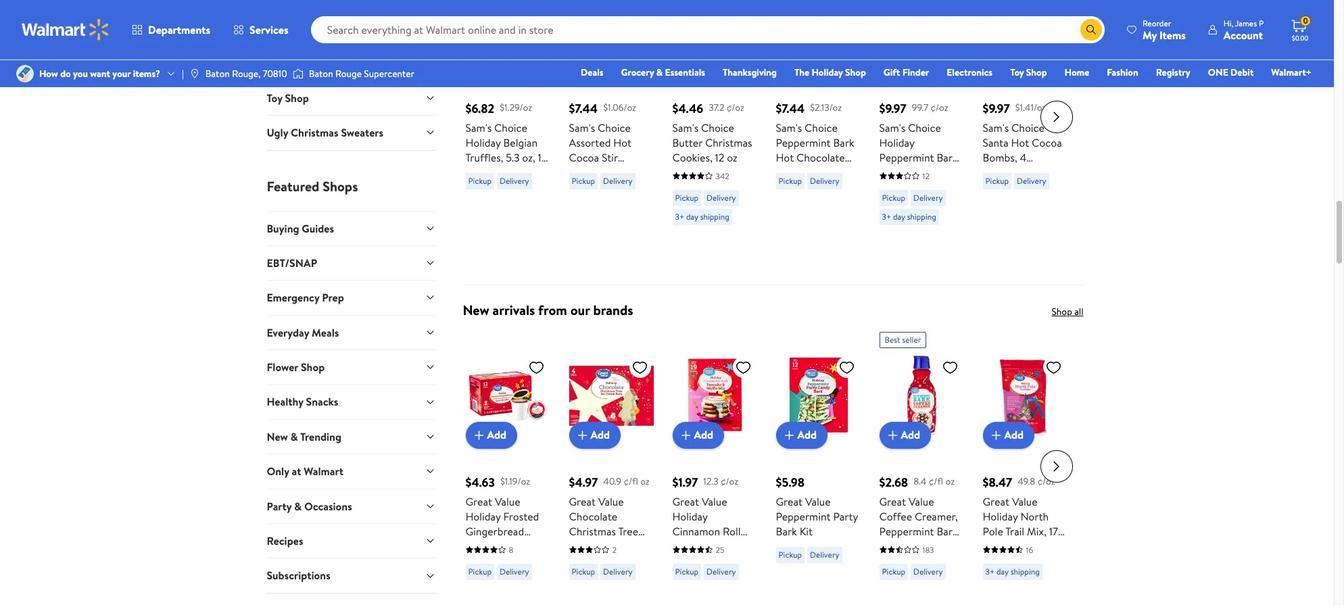 Task type: describe. For each thing, give the bounding box(es) containing it.
add to favorites list, great value holiday frosted gingerbread ground coffee individual cups, 3.9 oz, 12 count image
[[529, 359, 545, 376]]

4 inside $9.97 $1.41/oz sam's choice santa hot cocoa bombs, 4 servings, 7.05 oz
[[1020, 150, 1027, 165]]

bars,
[[620, 539, 643, 554]]

add up the $5.98
[[798, 428, 817, 443]]

holiday inside $6.82 $1.29/oz sam's choice holiday belgian truffles, 5.3 oz, 12 count
[[466, 135, 501, 150]]

count
[[815, 180, 842, 195]]

recipes button
[[267, 524, 436, 558]]

40.9
[[604, 475, 622, 489]]

¢/oz for $1.97
[[721, 475, 739, 489]]

great inside $4.63 $1.19/oz great value holiday frosted gingerbread ground coffee individual cups, 3.9 oz, 12 count
[[466, 494, 492, 509]]

value inside "$1.97 12.3 ¢/oz great value holiday cinnamon roll pancake & waffle mix, 16 oz"
[[702, 494, 728, 509]]

peppermint inside $7.44 $2.13/oz sam's choice peppermint bark hot chocolate bombs candy cane, 4 count 3.5 oz, seasonal holiday treat & gift, exclusively at walmart
[[776, 135, 831, 150]]

frosted
[[504, 509, 539, 524]]

hot for $9.97
[[1012, 135, 1030, 150]]

delivery down 8
[[500, 566, 529, 577]]

grocery & essentials link
[[615, 65, 712, 80]]

$0.00
[[1293, 33, 1309, 43]]

$4.97
[[569, 474, 598, 491]]

new for new & trending
[[267, 429, 288, 444]]

james
[[1236, 17, 1258, 29]]

trail
[[1006, 524, 1025, 539]]

delivery down 342
[[707, 192, 736, 203]]

holiday inside $9.97 99.7 ¢/oz sam's choice holiday peppermint bark, 10 oz tin, white & dark chocolate mint candy bark
[[880, 135, 915, 150]]

choice for santa
[[1012, 120, 1045, 135]]

walmart inside dropdown button
[[304, 464, 344, 479]]

add to cart image for $6.82
[[471, 53, 487, 69]]

add up $4.63
[[487, 428, 507, 443]]

grocery & essentials
[[621, 66, 706, 79]]

bark, inside $2.68 8.4 ¢/fl oz great value coffee creamer, peppermint bark, 32 fl oz
[[937, 524, 961, 539]]

essentials
[[665, 66, 706, 79]]

add left grocery
[[591, 54, 610, 69]]

flower shop
[[267, 360, 325, 375]]

items
[[1160, 27, 1186, 42]]

oz inside $9.97 $1.41/oz sam's choice santa hot cocoa bombs, 4 servings, 7.05 oz
[[1048, 165, 1058, 180]]

servings,
[[983, 165, 1024, 180]]

guides
[[302, 221, 334, 236]]

roll
[[723, 524, 741, 539]]

you
[[73, 67, 88, 80]]

3+ day shipping for $9.97
[[882, 211, 937, 222]]

electronics link
[[941, 65, 999, 80]]

holiday inside "$1.97 12.3 ¢/oz great value holiday cinnamon roll pancake & waffle mix, 16 oz"
[[673, 509, 708, 524]]

spoons,
[[569, 165, 606, 180]]

4 inside $7.44 $2.13/oz sam's choice peppermint bark hot chocolate bombs candy cane, 4 count 3.5 oz, seasonal holiday treat & gift, exclusively at walmart
[[806, 180, 812, 195]]

great inside "$1.97 12.3 ¢/oz great value holiday cinnamon roll pancake & waffle mix, 16 oz"
[[673, 494, 699, 509]]

great value chocolate christmas tree ice cream bars, 4 ct - 3.04 ounces, frozen, no dietary method image
[[569, 353, 654, 438]]

shipping for $4.46
[[701, 211, 730, 222]]

candy inside $7.44 $2.13/oz sam's choice peppermint bark hot chocolate bombs candy cane, 4 count 3.5 oz, seasonal holiday treat & gift, exclusively at walmart
[[811, 165, 840, 180]]

pickup left 7
[[572, 175, 595, 186]]

bombs,
[[983, 150, 1018, 165]]

3.5
[[844, 180, 858, 195]]

$4.97 40.9 ¢/fl oz great value chocolate christmas tree ice cream bars, 4 ct - 3.04 ounces, frozen, no dietary method
[[569, 474, 652, 598]]

great value holiday frosted gingerbread ground coffee individual cups, 3.9 oz, 12 count image
[[466, 353, 550, 438]]

delivery down kit
[[810, 549, 840, 560]]

product group containing $2.68
[[880, 326, 964, 604]]

delivery down bombs,
[[1017, 175, 1047, 186]]

pickup down 10
[[882, 192, 906, 203]]

5.3
[[506, 150, 520, 165]]

add up 8.4
[[901, 428, 921, 443]]

delivery down 5.3
[[500, 175, 529, 186]]

party inside party & occasions dropdown button
[[267, 499, 292, 514]]

flower shop button
[[267, 350, 436, 385]]

oz right fl
[[903, 539, 913, 554]]

want
[[90, 67, 110, 80]]

count inside $6.82 $1.29/oz sam's choice holiday belgian truffles, 5.3 oz, 12 count
[[466, 165, 495, 180]]

 image for how do you want your items?
[[16, 65, 34, 83]]

add up "49.8"
[[1005, 428, 1024, 443]]

3+ for $4.46
[[675, 211, 685, 222]]

walmart+
[[1272, 66, 1312, 79]]

pickup down fl
[[882, 566, 906, 577]]

reorder my items
[[1143, 17, 1186, 42]]

cups,
[[512, 554, 539, 569]]

oz, inside $7.44 $1.06/oz sam's choice assorted hot cocoa stir spoons, 7 oz, 4 count
[[616, 165, 629, 180]]

coffee inside $4.63 $1.19/oz great value holiday frosted gingerbread ground coffee individual cups, 3.9 oz, 12 count
[[504, 539, 537, 554]]

how
[[39, 67, 58, 80]]

departments button
[[120, 14, 222, 46]]

occasions
[[304, 499, 352, 514]]

¢/fl for $4.97
[[624, 475, 638, 489]]

delivery down stir
[[603, 175, 633, 186]]

electronics
[[947, 66, 993, 79]]

delivery down 183
[[914, 566, 943, 577]]

add to cart image down the search search field
[[678, 53, 694, 69]]

new & trending button
[[267, 419, 436, 454]]

342
[[716, 170, 730, 182]]

shop left gift on the top
[[846, 66, 866, 79]]

add to cart image right thanksgiving
[[782, 53, 798, 69]]

choice for assorted
[[598, 120, 631, 135]]

peppermint inside $9.97 99.7 ¢/oz sam's choice holiday peppermint bark, 10 oz tin, white & dark chocolate mint candy bark
[[880, 150, 935, 165]]

oz inside $4.46 37.2 ¢/oz sam's choice butter christmas cookies, 12 oz
[[727, 150, 738, 165]]

great value holiday north pole trail mix, 17 oz image
[[983, 353, 1068, 438]]

sam's for sam's choice assorted hot cocoa stir spoons, 7 oz, 4 count
[[569, 120, 595, 135]]

arrivals
[[493, 301, 535, 319]]

pickup up the dietary
[[572, 566, 595, 577]]

delivery down 25
[[707, 566, 736, 577]]

add up 12.3
[[694, 428, 714, 443]]

supercenter
[[364, 67, 415, 80]]

product group containing $4.97
[[569, 326, 654, 604]]

 image for baton rouge, 70810
[[189, 68, 200, 79]]

Walmart Site-Wide search field
[[311, 16, 1105, 43]]

frozen,
[[569, 569, 603, 583]]

reorder
[[1143, 17, 1172, 29]]

fashion
[[1108, 66, 1139, 79]]

cookies,
[[673, 150, 713, 165]]

seller
[[903, 334, 922, 345]]

shop left all
[[1052, 305, 1073, 318]]

ebt/snap button
[[267, 245, 436, 280]]

sam's choice butter christmas cookies, 12 oz image
[[673, 0, 757, 64]]

featured shops
[[267, 177, 358, 195]]

$1.97 12.3 ¢/oz great value holiday cinnamon roll pancake & waffle mix, 16 oz
[[673, 474, 754, 569]]

holiday inside $7.44 $2.13/oz sam's choice peppermint bark hot chocolate bombs candy cane, 4 count 3.5 oz, seasonal holiday treat & gift, exclusively at walmart
[[776, 209, 811, 224]]

0
[[1304, 15, 1309, 27]]

north
[[1021, 509, 1049, 524]]

toy shop link
[[1005, 65, 1054, 80]]

& inside "$1.97 12.3 ¢/oz great value holiday cinnamon roll pancake & waffle mix, 16 oz"
[[714, 539, 721, 554]]

walmart image
[[22, 19, 110, 41]]

183
[[923, 544, 934, 556]]

& inside party & occasions dropdown button
[[294, 499, 302, 514]]

delivery down white
[[914, 192, 943, 203]]

great value holiday cinnamon roll pancake & waffle mix, 16 oz image
[[673, 353, 757, 438]]

pickup down cookies,
[[675, 192, 699, 203]]

bark for $5.98
[[776, 524, 797, 539]]

$9.97 $1.41/oz sam's choice santa hot cocoa bombs, 4 servings, 7.05 oz
[[983, 100, 1062, 180]]

christmas inside dropdown button
[[291, 125, 339, 140]]

ugly christmas sweaters button
[[267, 115, 436, 150]]

oz inside $4.97 40.9 ¢/fl oz great value chocolate christmas tree ice cream bars, 4 ct - 3.04 ounces, frozen, no dietary method
[[641, 475, 650, 489]]

add to cart image up the $5.98
[[782, 427, 798, 443]]

$9.97 99.7 ¢/oz sam's choice holiday peppermint bark, 10 oz tin, white & dark chocolate mint candy bark
[[880, 100, 962, 209]]

mix, inside $8.47 49.8 ¢/oz great value holiday north pole trail mix, 17 oz
[[1028, 524, 1047, 539]]

pickup down ground
[[468, 566, 492, 577]]

do
[[60, 67, 71, 80]]

gift,
[[776, 224, 797, 239]]

oz right 8.4
[[946, 475, 955, 489]]

shop all link
[[1052, 305, 1084, 318]]

the holiday shop
[[795, 66, 866, 79]]

10
[[880, 165, 890, 180]]

7
[[608, 165, 614, 180]]

70810
[[263, 67, 287, 80]]

$1.41/oz
[[1016, 101, 1047, 115]]

home link
[[1059, 65, 1096, 80]]

candy inside $9.97 99.7 ¢/oz sam's choice holiday peppermint bark, 10 oz tin, white & dark chocolate mint candy bark
[[904, 195, 934, 209]]

2 horizontal spatial 3+
[[986, 566, 995, 577]]

cream
[[586, 539, 617, 554]]

add to favorites list, great value peppermint party bark kit image
[[839, 359, 855, 376]]

$4.46
[[673, 100, 704, 117]]

buying
[[267, 221, 299, 236]]

pickup down bombs,
[[986, 175, 1009, 186]]

add to cart image for $4.63
[[471, 427, 487, 443]]

method
[[606, 583, 643, 598]]

& inside new & trending dropdown button
[[291, 429, 298, 444]]

pickup down truffles,
[[468, 175, 492, 186]]

coffee inside $2.68 8.4 ¢/fl oz great value coffee creamer, peppermint bark, 32 fl oz
[[880, 509, 913, 524]]

add to cart image left grocery
[[575, 53, 591, 69]]

sam's inside $4.46 37.2 ¢/oz sam's choice butter christmas cookies, 12 oz
[[673, 120, 699, 135]]

pickup down pancake
[[675, 566, 699, 577]]

party inside $5.98 great value peppermint party bark kit
[[834, 509, 859, 524]]

$4.46 37.2 ¢/oz sam's choice butter christmas cookies, 12 oz
[[673, 100, 753, 165]]

12 inside $4.63 $1.19/oz great value holiday frosted gingerbread ground coffee individual cups, 3.9 oz, 12 count
[[497, 569, 507, 583]]

emergency prep
[[267, 290, 344, 305]]

sam's inside $9.97 99.7 ¢/oz sam's choice holiday peppermint bark, 10 oz tin, white & dark chocolate mint candy bark
[[880, 120, 906, 135]]

add to cart image up $4.97
[[575, 427, 591, 443]]

$7.44 for sam's choice assorted hot cocoa stir spoons, 7 oz, 4 count
[[569, 100, 598, 117]]

add to favorites list, great value chocolate christmas tree ice cream bars, 4 ct - 3.04 ounces, frozen, no dietary method image
[[632, 359, 648, 376]]

baton for baton rouge supercenter
[[309, 67, 333, 80]]

12 inside $6.82 $1.29/oz sam's choice holiday belgian truffles, 5.3 oz, 12 count
[[538, 150, 547, 165]]

chocolate inside $7.44 $2.13/oz sam's choice peppermint bark hot chocolate bombs candy cane, 4 count 3.5 oz, seasonal holiday treat & gift, exclusively at walmart
[[797, 150, 845, 165]]

thanksgiving
[[723, 66, 777, 79]]

99.7
[[912, 101, 929, 115]]

featured
[[267, 177, 320, 195]]

everyday
[[267, 325, 309, 340]]

all
[[1075, 305, 1084, 318]]

$7.44 $1.06/oz sam's choice assorted hot cocoa stir spoons, 7 oz, 4 count
[[569, 100, 639, 195]]

thanksgiving link
[[717, 65, 783, 80]]

add to cart image left finder
[[885, 53, 901, 69]]

pickup up seasonal
[[779, 175, 802, 186]]

shop up $1.41/oz
[[1027, 66, 1048, 79]]

shop down 70810
[[285, 90, 309, 105]]

$6.82
[[466, 100, 495, 117]]

2
[[613, 544, 617, 556]]

christmas inside $4.46 37.2 ¢/oz sam's choice butter christmas cookies, 12 oz
[[705, 135, 753, 150]]

7.05
[[1027, 165, 1045, 180]]

walmart+ link
[[1266, 65, 1318, 80]]

12 right tin,
[[923, 170, 930, 182]]

everyday meals
[[267, 325, 339, 340]]

toy inside toy shop dropdown button
[[267, 90, 283, 105]]

sam's choice peppermint bark hot chocolate bombs candy cane, 4 count 3.5 oz, seasonal holiday treat & gift, exclusively at walmart image
[[776, 0, 861, 64]]

rouge,
[[232, 67, 261, 80]]

shop right flower
[[301, 360, 325, 375]]

home
[[1065, 66, 1090, 79]]

great inside $4.97 40.9 ¢/fl oz great value chocolate christmas tree ice cream bars, 4 ct - 3.04 ounces, frozen, no dietary method
[[569, 494, 596, 509]]

only
[[267, 464, 289, 479]]

sam's for sam's choice santa hot cocoa bombs, 4 servings, 7.05 oz
[[983, 120, 1009, 135]]



Task type: locate. For each thing, give the bounding box(es) containing it.
sam's for sam's choice holiday belgian truffles, 5.3 oz, 12 count
[[466, 120, 492, 135]]

mix, inside "$1.97 12.3 ¢/oz great value holiday cinnamon roll pancake & waffle mix, 16 oz"
[[673, 554, 692, 569]]

0 horizontal spatial new
[[267, 429, 288, 444]]

12 right belgian
[[538, 150, 547, 165]]

ice
[[569, 539, 583, 554]]

holiday inside $8.47 49.8 ¢/oz great value holiday north pole trail mix, 17 oz
[[983, 509, 1018, 524]]

walmart down treat
[[788, 239, 827, 254]]

sam's up 10
[[880, 120, 906, 135]]

Search search field
[[311, 16, 1105, 43]]

0 horizontal spatial $9.97
[[880, 100, 907, 117]]

baton rouge supercenter
[[309, 67, 415, 80]]

santa
[[983, 135, 1009, 150]]

new inside dropdown button
[[267, 429, 288, 444]]

0 horizontal spatial toy shop
[[267, 90, 309, 105]]

peppermint inside $5.98 great value peppermint party bark kit
[[776, 509, 831, 524]]

sam's choice santa hot cocoa bombs, 4 servings, 7.05 oz image
[[983, 0, 1068, 64]]

add to favorites list, great value holiday cinnamon roll pancake & waffle mix, 16 oz image
[[736, 359, 752, 376]]

1 ¢/fl from the left
[[624, 475, 638, 489]]

¢/oz right 12.3
[[721, 475, 739, 489]]

new left arrivals
[[463, 301, 490, 319]]

value down 12.3
[[702, 494, 728, 509]]

0 vertical spatial candy
[[811, 165, 840, 180]]

great value coffee creamer, peppermint bark, 32 fl oz image
[[880, 353, 964, 438]]

$9.97 left 99.7
[[880, 100, 907, 117]]

brands
[[594, 301, 633, 319]]

& inside $7.44 $2.13/oz sam's choice peppermint bark hot chocolate bombs candy cane, 4 count 3.5 oz, seasonal holiday treat & gift, exclusively at walmart
[[840, 209, 847, 224]]

0 $0.00
[[1293, 15, 1309, 43]]

12 up 342
[[715, 150, 725, 165]]

shipping down tin,
[[908, 211, 937, 222]]

& inside $9.97 99.7 ¢/oz sam's choice holiday peppermint bark, 10 oz tin, white & dark chocolate mint candy bark
[[954, 165, 962, 180]]

christmas up 2
[[569, 524, 616, 539]]

shops
[[323, 177, 358, 195]]

¢/oz right 99.7
[[931, 101, 949, 115]]

seasonal
[[792, 195, 832, 209]]

toy shop up $1.41/oz
[[1011, 66, 1048, 79]]

ground
[[466, 539, 501, 554]]

2 horizontal spatial bark
[[936, 195, 957, 209]]

choice inside $4.46 37.2 ¢/oz sam's choice butter christmas cookies, 12 oz
[[701, 120, 735, 135]]

1 horizontal spatial count
[[509, 569, 539, 583]]

0 vertical spatial chocolate
[[797, 150, 845, 165]]

cinnamon
[[673, 524, 720, 539]]

add to favorites list, great value holiday north pole trail mix, 17 oz image
[[1046, 359, 1062, 376]]

great down $4.63
[[466, 494, 492, 509]]

truffles,
[[466, 150, 504, 165]]

1 $7.44 from the left
[[569, 100, 598, 117]]

$9.97 for sam's
[[880, 100, 907, 117]]

cocoa for $9.97
[[1032, 135, 1062, 150]]

1 horizontal spatial chocolate
[[797, 150, 845, 165]]

shipping down 342
[[701, 211, 730, 222]]

32
[[880, 539, 891, 554]]

gingerbread
[[466, 524, 524, 539]]

2 sam's from the left
[[569, 120, 595, 135]]

6 choice from the left
[[1012, 120, 1045, 135]]

add to cart image
[[575, 53, 591, 69], [678, 53, 694, 69], [782, 53, 798, 69], [885, 53, 901, 69], [575, 427, 591, 443], [678, 427, 694, 443], [782, 427, 798, 443], [885, 427, 901, 443]]

pickup
[[468, 175, 492, 186], [572, 175, 595, 186], [779, 175, 802, 186], [986, 175, 1009, 186], [675, 192, 699, 203], [882, 192, 906, 203], [779, 549, 802, 560], [468, 566, 492, 577], [572, 566, 595, 577], [675, 566, 699, 577], [882, 566, 906, 577]]

bark for $7.44
[[834, 135, 855, 150]]

one debit
[[1209, 66, 1254, 79]]

add to cart image
[[471, 53, 487, 69], [989, 53, 1005, 69], [471, 427, 487, 443], [989, 427, 1005, 443]]

bark, inside $9.97 99.7 ¢/oz sam's choice holiday peppermint bark, 10 oz tin, white & dark chocolate mint candy bark
[[937, 150, 961, 165]]

choice down the 37.2
[[701, 120, 735, 135]]

sam's inside $9.97 $1.41/oz sam's choice santa hot cocoa bombs, 4 servings, 7.05 oz
[[983, 120, 1009, 135]]

my
[[1143, 27, 1157, 42]]

add to cart image up $2.68
[[885, 427, 901, 443]]

holiday right the
[[812, 66, 843, 79]]

& right white
[[954, 165, 962, 180]]

delivery up seasonal
[[810, 175, 840, 186]]

value down 8.4
[[909, 494, 935, 509]]

add up 40.9
[[591, 428, 610, 443]]

peppermint inside $2.68 8.4 ¢/fl oz great value coffee creamer, peppermint bark, 32 fl oz
[[880, 524, 935, 539]]

oz, inside $6.82 $1.29/oz sam's choice holiday belgian truffles, 5.3 oz, 12 count
[[522, 150, 536, 165]]

1 vertical spatial coffee
[[504, 539, 537, 554]]

0 vertical spatial toy
[[1011, 66, 1024, 79]]

recipes
[[267, 534, 303, 549]]

product group containing $4.46
[[673, 0, 757, 279]]

¢/oz
[[727, 101, 745, 115], [931, 101, 949, 115], [721, 475, 739, 489], [1038, 475, 1056, 489]]

product group containing $4.63
[[466, 326, 550, 604]]

oz, inside $4.63 $1.19/oz great value holiday frosted gingerbread ground coffee individual cups, 3.9 oz, 12 count
[[482, 569, 495, 583]]

0 horizontal spatial 3+
[[675, 211, 685, 222]]

p
[[1259, 17, 1264, 29]]

value up kit
[[806, 494, 831, 509]]

how do you want your items?
[[39, 67, 160, 80]]

tree
[[619, 524, 639, 539]]

chocolate inside $4.97 40.9 ¢/fl oz great value chocolate christmas tree ice cream bars, 4 ct - 3.04 ounces, frozen, no dietary method
[[569, 509, 618, 524]]

add
[[487, 54, 507, 69], [591, 54, 610, 69], [694, 54, 714, 69], [798, 54, 817, 69], [901, 54, 921, 69], [1005, 54, 1024, 69], [487, 428, 507, 443], [591, 428, 610, 443], [694, 428, 714, 443], [798, 428, 817, 443], [901, 428, 921, 443], [1005, 428, 1024, 443]]

3+ day shipping down mint
[[882, 211, 937, 222]]

best seller
[[885, 334, 922, 345]]

1 horizontal spatial christmas
[[569, 524, 616, 539]]

1 horizontal spatial shipping
[[908, 211, 937, 222]]

1 horizontal spatial mix,
[[1028, 524, 1047, 539]]

$9.97 inside $9.97 99.7 ¢/oz sam's choice holiday peppermint bark, 10 oz tin, white & dark chocolate mint candy bark
[[880, 100, 907, 117]]

$8.47
[[983, 474, 1013, 491]]

1 horizontal spatial day
[[894, 211, 906, 222]]

clear search field text image
[[1065, 24, 1075, 35]]

cocoa down next slide for product carousel list icon
[[1032, 135, 1062, 150]]

christmas right ugly
[[291, 125, 339, 140]]

1 vertical spatial bark,
[[937, 524, 961, 539]]

|
[[182, 67, 184, 80]]

new for new arrivals from our brands
[[463, 301, 490, 319]]

sam's up bombs,
[[983, 120, 1009, 135]]

registry
[[1157, 66, 1191, 79]]

3 great from the left
[[673, 494, 699, 509]]

holiday up pancake
[[673, 509, 708, 524]]

6 great from the left
[[983, 494, 1010, 509]]

oz inside $8.47 49.8 ¢/oz great value holiday north pole trail mix, 17 oz
[[983, 539, 994, 554]]

buying guides
[[267, 221, 334, 236]]

0 horizontal spatial coffee
[[504, 539, 537, 554]]

hot
[[614, 135, 632, 150], [1012, 135, 1030, 150], [776, 150, 794, 165]]

gift
[[884, 66, 901, 79]]

1 vertical spatial walmart
[[304, 464, 344, 479]]

2 value from the left
[[599, 494, 624, 509]]

1 baton from the left
[[206, 67, 230, 80]]

candy right mint
[[904, 195, 934, 209]]

count left 5.3
[[466, 165, 495, 180]]

1 horizontal spatial coffee
[[880, 509, 913, 524]]

0 vertical spatial coffee
[[880, 509, 913, 524]]

christmas inside $4.97 40.9 ¢/fl oz great value chocolate christmas tree ice cream bars, 4 ct - 3.04 ounces, frozen, no dietary method
[[569, 524, 616, 539]]

product group containing $5.98
[[776, 326, 861, 604]]

mix, down cinnamon
[[673, 554, 692, 569]]

shipping down "trail"
[[1011, 566, 1040, 577]]

2 ¢/fl from the left
[[929, 475, 944, 489]]

choice inside $7.44 $2.13/oz sam's choice peppermint bark hot chocolate bombs candy cane, 4 count 3.5 oz, seasonal holiday treat & gift, exclusively at walmart
[[805, 120, 838, 135]]

$7.44 up assorted
[[569, 100, 598, 117]]

0 horizontal spatial ¢/fl
[[624, 475, 638, 489]]

subscriptions
[[267, 569, 331, 583]]

holiday down "cane," at the top of page
[[776, 209, 811, 224]]

only at walmart button
[[267, 454, 436, 489]]

value inside $4.97 40.9 ¢/fl oz great value chocolate christmas tree ice cream bars, 4 ct - 3.04 ounces, frozen, no dietary method
[[599, 494, 624, 509]]

2 vertical spatial chocolate
[[569, 509, 618, 524]]

1 horizontal spatial walmart
[[788, 239, 827, 254]]

& left the trending
[[291, 429, 298, 444]]

choice for peppermint
[[805, 120, 838, 135]]

deals link
[[575, 65, 610, 80]]

1 horizontal spatial toy
[[1011, 66, 1024, 79]]

1 choice from the left
[[494, 120, 528, 135]]

waffle
[[724, 539, 754, 554]]

value down 40.9
[[599, 494, 624, 509]]

cocoa left stir
[[569, 150, 599, 165]]

 image right |
[[189, 68, 200, 79]]

0 vertical spatial new
[[463, 301, 490, 319]]

1 vertical spatial new
[[267, 429, 288, 444]]

bark inside $7.44 $2.13/oz sam's choice peppermint bark hot chocolate bombs candy cane, 4 count 3.5 oz, seasonal holiday treat & gift, exclusively at walmart
[[834, 135, 855, 150]]

product group
[[466, 0, 550, 279], [569, 0, 654, 279], [673, 0, 757, 279], [776, 0, 861, 279], [880, 0, 964, 279], [983, 0, 1068, 279], [466, 326, 550, 604], [569, 326, 654, 604], [673, 326, 757, 604], [776, 326, 861, 604], [880, 326, 964, 604], [983, 326, 1068, 604]]

add up $6.82
[[487, 54, 507, 69]]

shipping for $9.97
[[908, 211, 937, 222]]

12 inside $4.46 37.2 ¢/oz sam's choice butter christmas cookies, 12 oz
[[715, 150, 725, 165]]

ct
[[569, 554, 581, 569]]

add up $2.13/oz
[[798, 54, 817, 69]]

5 great from the left
[[880, 494, 906, 509]]

add right gift on the top
[[901, 54, 921, 69]]

sam's inside $6.82 $1.29/oz sam's choice holiday belgian truffles, 5.3 oz, 12 count
[[466, 120, 492, 135]]

$1.19/oz
[[501, 475, 530, 489]]

party & occasions button
[[267, 489, 436, 524]]

1 horizontal spatial baton
[[309, 67, 333, 80]]

great down $4.97
[[569, 494, 596, 509]]

value inside $5.98 great value peppermint party bark kit
[[806, 494, 831, 509]]

0 horizontal spatial count
[[466, 165, 495, 180]]

1 vertical spatial chocolate
[[905, 180, 953, 195]]

0 vertical spatial at
[[776, 239, 785, 254]]

hot inside $7.44 $2.13/oz sam's choice peppermint bark hot chocolate bombs candy cane, 4 count 3.5 oz, seasonal holiday treat & gift, exclusively at walmart
[[776, 150, 794, 165]]

choice inside $7.44 $1.06/oz sam's choice assorted hot cocoa stir spoons, 7 oz, 4 count
[[598, 120, 631, 135]]

bark inside $5.98 great value peppermint party bark kit
[[776, 524, 797, 539]]

$7.44 inside $7.44 $2.13/oz sam's choice peppermint bark hot chocolate bombs candy cane, 4 count 3.5 oz, seasonal holiday treat & gift, exclusively at walmart
[[776, 100, 805, 117]]

add to cart image up $1.97 on the right of page
[[678, 427, 694, 443]]

at left 'exclusively'
[[776, 239, 785, 254]]

4 sam's from the left
[[776, 120, 802, 135]]

0 vertical spatial toy shop
[[1011, 66, 1048, 79]]

& left roll
[[714, 539, 721, 554]]

2 bark, from the top
[[937, 524, 961, 539]]

$7.44 left $2.13/oz
[[776, 100, 805, 117]]

1 horizontal spatial bark
[[834, 135, 855, 150]]

add down walmart site-wide search field
[[694, 54, 714, 69]]

2 horizontal spatial count
[[569, 180, 598, 195]]

hot up 7
[[614, 135, 632, 150]]

great inside $8.47 49.8 ¢/oz great value holiday north pole trail mix, 17 oz
[[983, 494, 1010, 509]]

2 $9.97 from the left
[[983, 100, 1010, 117]]

add right electronics link
[[1005, 54, 1024, 69]]

$7.44 for sam's choice peppermint bark hot chocolate bombs candy cane, 4 count 3.5 oz, seasonal holiday treat & gift, exclusively at walmart
[[776, 100, 805, 117]]

finder
[[903, 66, 930, 79]]

items?
[[133, 67, 160, 80]]

mix, left 17
[[1028, 524, 1047, 539]]

ebt/snap
[[267, 256, 317, 271]]

great down $8.47
[[983, 494, 1010, 509]]

4 right "cane," at the top of page
[[806, 180, 812, 195]]

 image for baton rouge supercenter
[[293, 67, 304, 80]]

$1.97
[[673, 474, 698, 491]]

great down $1.97 on the right of page
[[673, 494, 699, 509]]

value down $1.19/oz
[[495, 494, 521, 509]]

2 choice from the left
[[598, 120, 631, 135]]

$9.97 for choice
[[983, 100, 1010, 117]]

1 vertical spatial toy shop
[[267, 90, 309, 105]]

2 $7.44 from the left
[[776, 100, 805, 117]]

christmas
[[291, 125, 339, 140], [705, 135, 753, 150], [569, 524, 616, 539]]

5 sam's from the left
[[880, 120, 906, 135]]

party down the only
[[267, 499, 292, 514]]

tin,
[[905, 165, 922, 180]]

baton
[[206, 67, 230, 80], [309, 67, 333, 80]]

¢/oz inside "$1.97 12.3 ¢/oz great value holiday cinnamon roll pancake & waffle mix, 16 oz"
[[721, 475, 739, 489]]

3 value from the left
[[702, 494, 728, 509]]

cane,
[[776, 180, 803, 195]]

$7.44 inside $7.44 $1.06/oz sam's choice assorted hot cocoa stir spoons, 7 oz, 4 count
[[569, 100, 598, 117]]

-
[[583, 554, 588, 569]]

0 horizontal spatial cocoa
[[569, 150, 599, 165]]

& left occasions
[[294, 499, 302, 514]]

sam's choice holiday peppermint bark, 10 oz tin, white & dark chocolate mint candy bark image
[[880, 0, 964, 64]]

1 horizontal spatial hot
[[776, 150, 794, 165]]

count
[[466, 165, 495, 180], [569, 180, 598, 195], [509, 569, 539, 583]]

$6.82 $1.29/oz sam's choice holiday belgian truffles, 5.3 oz, 12 count
[[466, 100, 547, 180]]

baton for baton rouge, 70810
[[206, 67, 230, 80]]

party right kit
[[834, 509, 859, 524]]

& inside grocery & essentials link
[[657, 66, 663, 79]]

delivery
[[500, 175, 529, 186], [603, 175, 633, 186], [810, 175, 840, 186], [1017, 175, 1047, 186], [707, 192, 736, 203], [914, 192, 943, 203], [810, 549, 840, 560], [500, 566, 529, 577], [603, 566, 633, 577], [707, 566, 736, 577], [914, 566, 943, 577]]

¢/fl for $2.68
[[929, 475, 944, 489]]

0 horizontal spatial 3+ day shipping
[[675, 211, 730, 222]]

1 horizontal spatial ¢/fl
[[929, 475, 944, 489]]

sam's choice assorted hot cocoa stir spoons, 7 oz, 4 count image
[[569, 0, 654, 64]]

at inside $7.44 $2.13/oz sam's choice peppermint bark hot chocolate bombs candy cane, 4 count 3.5 oz, seasonal holiday treat & gift, exclusively at walmart
[[776, 239, 785, 254]]

value down "49.8"
[[1013, 494, 1038, 509]]

0 horizontal spatial walmart
[[304, 464, 344, 479]]

choice inside $9.97 99.7 ¢/oz sam's choice holiday peppermint bark, 10 oz tin, white & dark chocolate mint candy bark
[[908, 120, 942, 135]]

from
[[539, 301, 567, 319]]

$5.98
[[776, 474, 805, 491]]

1 vertical spatial mix,
[[673, 554, 692, 569]]

0 vertical spatial walmart
[[788, 239, 827, 254]]

candy left 3.5
[[811, 165, 840, 180]]

1 value from the left
[[495, 494, 521, 509]]

2 horizontal spatial 3+ day shipping
[[986, 566, 1040, 577]]

$2.68
[[880, 474, 909, 491]]

¢/fl inside $2.68 8.4 ¢/fl oz great value coffee creamer, peppermint bark, 32 fl oz
[[929, 475, 944, 489]]

baton rouge, 70810
[[206, 67, 287, 80]]

bark down white
[[936, 195, 957, 209]]

choice inside $9.97 $1.41/oz sam's choice santa hot cocoa bombs, 4 servings, 7.05 oz
[[1012, 120, 1045, 135]]

holiday up 10
[[880, 135, 915, 150]]

1 horizontal spatial $9.97
[[983, 100, 1010, 117]]

¢/oz inside $8.47 49.8 ¢/oz great value holiday north pole trail mix, 17 oz
[[1038, 475, 1056, 489]]

only at walmart
[[267, 464, 344, 479]]

1 $9.97 from the left
[[880, 100, 907, 117]]

1 bark, from the top
[[937, 150, 961, 165]]

dark
[[880, 180, 902, 195]]

¢/oz inside $4.46 37.2 ¢/oz sam's choice butter christmas cookies, 12 oz
[[727, 101, 745, 115]]

sam's choice holiday belgian truffles, 5.3 oz, 12 count image
[[466, 0, 550, 64]]

0 horizontal spatial bark
[[776, 524, 797, 539]]

cocoa inside $7.44 $1.06/oz sam's choice assorted hot cocoa stir spoons, 7 oz, 4 count
[[569, 150, 599, 165]]

toy up $1.41/oz
[[1011, 66, 1024, 79]]

our
[[571, 301, 590, 319]]

0 vertical spatial bark
[[834, 135, 855, 150]]

oz right 40.9
[[641, 475, 650, 489]]

hot inside $7.44 $1.06/oz sam's choice assorted hot cocoa stir spoons, 7 oz, 4 count
[[614, 135, 632, 150]]

bark inside $9.97 99.7 ¢/oz sam's choice holiday peppermint bark, 10 oz tin, white & dark chocolate mint candy bark
[[936, 195, 957, 209]]

1 horizontal spatial new
[[463, 301, 490, 319]]

1 horizontal spatial 3+
[[882, 211, 892, 222]]

2 great from the left
[[569, 494, 596, 509]]

product group containing $6.82
[[466, 0, 550, 279]]

2 horizontal spatial christmas
[[705, 135, 753, 150]]

0 horizontal spatial baton
[[206, 67, 230, 80]]

cocoa
[[1032, 135, 1062, 150], [569, 150, 599, 165]]

$9.97 inside $9.97 $1.41/oz sam's choice santa hot cocoa bombs, 4 servings, 7.05 oz
[[983, 100, 1010, 117]]

fashion link
[[1101, 65, 1145, 80]]

 image
[[16, 65, 34, 83], [293, 67, 304, 80], [189, 68, 200, 79]]

add to cart image for $9.97
[[989, 53, 1005, 69]]

6 value from the left
[[1013, 494, 1038, 509]]

great inside $2.68 8.4 ¢/fl oz great value coffee creamer, peppermint bark, 32 fl oz
[[880, 494, 906, 509]]

0 vertical spatial bark,
[[937, 150, 961, 165]]

bark, left pole
[[937, 524, 961, 539]]

2 horizontal spatial hot
[[1012, 135, 1030, 150]]

4 value from the left
[[806, 494, 831, 509]]

pancake
[[673, 539, 711, 554]]

your
[[113, 67, 131, 80]]

choice down $1.06/oz
[[598, 120, 631, 135]]

0 vertical spatial mix,
[[1028, 524, 1047, 539]]

25
[[716, 544, 725, 556]]

3+ down pole
[[986, 566, 995, 577]]

ounces,
[[613, 554, 652, 569]]

the holiday shop link
[[789, 65, 873, 80]]

white
[[924, 165, 952, 180]]

add to favorites list, great value coffee creamer, peppermint bark, 32 fl oz image
[[943, 359, 959, 376]]

3+ for $9.97
[[882, 211, 892, 222]]

4 choice from the left
[[805, 120, 838, 135]]

registry link
[[1150, 65, 1197, 80]]

oz inside $9.97 99.7 ¢/oz sam's choice holiday peppermint bark, 10 oz tin, white & dark chocolate mint candy bark
[[892, 165, 903, 180]]

next slide for product carousel list image
[[1041, 101, 1073, 133]]

meals
[[312, 325, 339, 340]]

day for $4.46
[[687, 211, 699, 222]]

$9.97 up santa
[[983, 100, 1010, 117]]

1 vertical spatial candy
[[904, 195, 934, 209]]

chocolate inside $9.97 99.7 ¢/oz sam's choice holiday peppermint bark, 10 oz tin, white & dark chocolate mint candy bark
[[905, 180, 953, 195]]

0 horizontal spatial party
[[267, 499, 292, 514]]

2 vertical spatial bark
[[776, 524, 797, 539]]

3 choice from the left
[[701, 120, 735, 135]]

cocoa for $7.44
[[569, 150, 599, 165]]

2 horizontal spatial chocolate
[[905, 180, 953, 195]]

product group containing $8.47
[[983, 326, 1068, 604]]

count inside $7.44 $1.06/oz sam's choice assorted hot cocoa stir spoons, 7 oz, 4 count
[[569, 180, 598, 195]]

great value peppermint party bark kit image
[[776, 353, 861, 438]]

3+ day shipping down "trail"
[[986, 566, 1040, 577]]

2 baton from the left
[[309, 67, 333, 80]]

rouge
[[336, 67, 362, 80]]

1 horizontal spatial at
[[776, 239, 785, 254]]

¢/fl inside $4.97 40.9 ¢/fl oz great value chocolate christmas tree ice cream bars, 4 ct - 3.04 ounces, frozen, no dietary method
[[624, 475, 638, 489]]

cocoa inside $9.97 $1.41/oz sam's choice santa hot cocoa bombs, 4 servings, 7.05 oz
[[1032, 135, 1062, 150]]

toy shop button
[[267, 80, 436, 115]]

1 horizontal spatial cocoa
[[1032, 135, 1062, 150]]

0 horizontal spatial 16
[[695, 554, 704, 569]]

toy shop
[[1011, 66, 1048, 79], [267, 90, 309, 105]]

great inside $5.98 great value peppermint party bark kit
[[776, 494, 803, 509]]

1 horizontal spatial 16
[[1027, 544, 1034, 556]]

choice down $1.29/oz
[[494, 120, 528, 135]]

oz, inside $7.44 $2.13/oz sam's choice peppermint bark hot chocolate bombs candy cane, 4 count 3.5 oz, seasonal holiday treat & gift, exclusively at walmart
[[776, 195, 789, 209]]

1 sam's from the left
[[466, 120, 492, 135]]

3 sam's from the left
[[673, 120, 699, 135]]

1 vertical spatial at
[[292, 464, 301, 479]]

1 vertical spatial bark
[[936, 195, 957, 209]]

1 horizontal spatial  image
[[189, 68, 200, 79]]

oz inside "$1.97 12.3 ¢/oz great value holiday cinnamon roll pancake & waffle mix, 16 oz"
[[707, 554, 717, 569]]

0 horizontal spatial christmas
[[291, 125, 339, 140]]

& right grocery
[[657, 66, 663, 79]]

toy shop inside dropdown button
[[267, 90, 309, 105]]

0 horizontal spatial shipping
[[701, 211, 730, 222]]

1 horizontal spatial toy shop
[[1011, 66, 1048, 79]]

16 inside "$1.97 12.3 ¢/oz great value holiday cinnamon roll pancake & waffle mix, 16 oz"
[[695, 554, 704, 569]]

pickup down kit
[[779, 549, 802, 560]]

sam's up "bombs"
[[776, 120, 802, 135]]

at inside dropdown button
[[292, 464, 301, 479]]

walmart down the trending
[[304, 464, 344, 479]]

¢/oz for $9.97
[[931, 101, 949, 115]]

3+ day shipping down 342
[[675, 211, 730, 222]]

sam's for sam's choice peppermint bark hot chocolate bombs candy cane, 4 count 3.5 oz, seasonal holiday treat & gift, exclusively at walmart
[[776, 120, 802, 135]]

 image left 'how'
[[16, 65, 34, 83]]

next slide for product carousel list image
[[1041, 451, 1073, 483]]

0 horizontal spatial chocolate
[[569, 509, 618, 524]]

hot for $7.44
[[614, 135, 632, 150]]

value inside $2.68 8.4 ¢/fl oz great value coffee creamer, peppermint bark, 32 fl oz
[[909, 494, 935, 509]]

0 horizontal spatial  image
[[16, 65, 34, 83]]

holiday inside $4.63 $1.19/oz great value holiday frosted gingerbread ground coffee individual cups, 3.9 oz, 12 count
[[466, 509, 501, 524]]

4 great from the left
[[776, 494, 803, 509]]

sam's inside $7.44 $2.13/oz sam's choice peppermint bark hot chocolate bombs candy cane, 4 count 3.5 oz, seasonal holiday treat & gift, exclusively at walmart
[[776, 120, 802, 135]]

peppermint down the $5.98
[[776, 509, 831, 524]]

peppermint up 183
[[880, 524, 935, 539]]

¢/oz for $8.47
[[1038, 475, 1056, 489]]

0 horizontal spatial toy
[[267, 90, 283, 105]]

sam's up spoons, on the left of page
[[569, 120, 595, 135]]

4 inside $4.97 40.9 ¢/fl oz great value chocolate christmas tree ice cream bars, 4 ct - 3.04 ounces, frozen, no dietary method
[[645, 539, 652, 554]]

1 great from the left
[[466, 494, 492, 509]]

3+ day shipping for $4.46
[[675, 211, 730, 222]]

$2.68 8.4 ¢/fl oz great value coffee creamer, peppermint bark, 32 fl oz
[[880, 474, 961, 554]]

2 horizontal spatial  image
[[293, 67, 304, 80]]

5 choice from the left
[[908, 120, 942, 135]]

candy
[[811, 165, 840, 180], [904, 195, 934, 209]]

2 horizontal spatial day
[[997, 566, 1009, 577]]

¢/oz for $4.46
[[727, 101, 745, 115]]

sam's
[[466, 120, 492, 135], [569, 120, 595, 135], [673, 120, 699, 135], [776, 120, 802, 135], [880, 120, 906, 135], [983, 120, 1009, 135]]

$4.63
[[466, 474, 495, 491]]

hot inside $9.97 $1.41/oz sam's choice santa hot cocoa bombs, 4 servings, 7.05 oz
[[1012, 135, 1030, 150]]

delivery up method
[[603, 566, 633, 577]]

$8.47 49.8 ¢/oz great value holiday north pole trail mix, 17 oz
[[983, 474, 1059, 554]]

5 value from the left
[[909, 494, 935, 509]]

bark left kit
[[776, 524, 797, 539]]

product group containing $1.97
[[673, 326, 757, 604]]

kit
[[800, 524, 813, 539]]

count inside $4.63 $1.19/oz great value holiday frosted gingerbread ground coffee individual cups, 3.9 oz, 12 count
[[509, 569, 539, 583]]

1 horizontal spatial party
[[834, 509, 859, 524]]

choice for holiday
[[494, 120, 528, 135]]

1 horizontal spatial candy
[[904, 195, 934, 209]]

chocolate up "cream"
[[569, 509, 618, 524]]

4 inside $7.44 $1.06/oz sam's choice assorted hot cocoa stir spoons, 7 oz, 4 count
[[632, 165, 639, 180]]

0 horizontal spatial $7.44
[[569, 100, 598, 117]]

0 horizontal spatial day
[[687, 211, 699, 222]]

value inside $8.47 49.8 ¢/oz great value holiday north pole trail mix, 17 oz
[[1013, 494, 1038, 509]]

 image right 70810
[[293, 67, 304, 80]]

prep
[[322, 290, 344, 305]]

exclusively
[[800, 224, 850, 239]]

buying guides button
[[267, 211, 436, 245]]

1 horizontal spatial 3+ day shipping
[[882, 211, 937, 222]]

walmart inside $7.44 $2.13/oz sam's choice peppermint bark hot chocolate bombs candy cane, 4 count 3.5 oz, seasonal holiday treat & gift, exclusively at walmart
[[788, 239, 827, 254]]

sam's inside $7.44 $1.06/oz sam's choice assorted hot cocoa stir spoons, 7 oz, 4 count
[[569, 120, 595, 135]]

value inside $4.63 $1.19/oz great value holiday frosted gingerbread ground coffee individual cups, 3.9 oz, 12 count
[[495, 494, 521, 509]]

toy inside toy shop link
[[1011, 66, 1024, 79]]

at right the only
[[292, 464, 301, 479]]

day for $9.97
[[894, 211, 906, 222]]

6 sam's from the left
[[983, 120, 1009, 135]]

¢/oz inside $9.97 99.7 ¢/oz sam's choice holiday peppermint bark, 10 oz tin, white & dark chocolate mint candy bark
[[931, 101, 949, 115]]

0 horizontal spatial hot
[[614, 135, 632, 150]]

0 horizontal spatial candy
[[811, 165, 840, 180]]

0 horizontal spatial mix,
[[673, 554, 692, 569]]

hot right santa
[[1012, 135, 1030, 150]]

choice down 99.7
[[908, 120, 942, 135]]

holiday down $8.47
[[983, 509, 1018, 524]]

0 horizontal spatial at
[[292, 464, 301, 479]]

search icon image
[[1086, 24, 1097, 35]]

1 vertical spatial toy
[[267, 90, 283, 105]]

2 horizontal spatial shipping
[[1011, 566, 1040, 577]]

1 horizontal spatial $7.44
[[776, 100, 805, 117]]

butter
[[673, 135, 703, 150]]

choice inside $6.82 $1.29/oz sam's choice holiday belgian truffles, 5.3 oz, 12 count
[[494, 120, 528, 135]]

great down $2.68
[[880, 494, 906, 509]]



Task type: vqa. For each thing, say whether or not it's contained in the screenshot.
the leftmost Toy
yes



